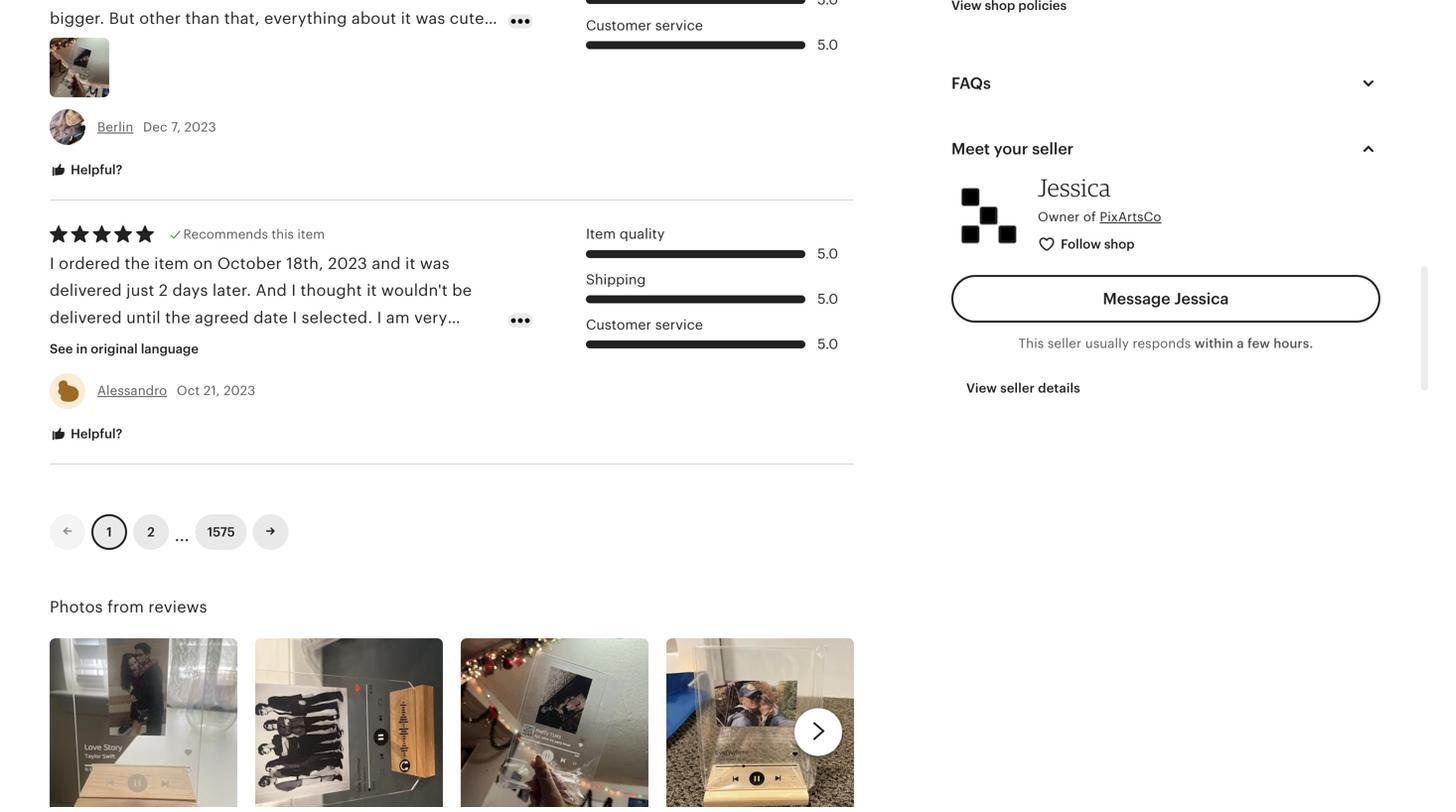 Task type: describe. For each thing, give the bounding box(es) containing it.
berlin
[[97, 120, 134, 135]]

ordered
[[59, 255, 120, 273]]

see
[[50, 342, 73, 357]]

selected.
[[302, 309, 373, 327]]

oct
[[177, 384, 200, 398]]

received
[[203, 363, 270, 381]]

i left am
[[377, 309, 382, 327]]

2023 for alessandro oct 21, 2023
[[224, 384, 255, 398]]

1 5.0 from the top
[[817, 37, 838, 53]]

language
[[141, 342, 199, 357]]

follow
[[1061, 237, 1101, 252]]

2023 for berlin dec 7, 2023
[[184, 120, 216, 135]]

item inside i ordered the item on october 18th, 2023 and it was delivered just 2 days later. and i thought it wouldn't be delivered until the agreed date i selected. i am very satisfied with the item. and i really hope that the birthday present will be well received 🤗
[[154, 255, 189, 273]]

jessica inside jessica owner of pixartsco
[[1038, 173, 1111, 202]]

view seller details link
[[951, 371, 1095, 407]]

hope
[[321, 336, 361, 354]]

reviews
[[148, 598, 207, 616]]

will
[[113, 363, 139, 381]]

faqs button
[[933, 59, 1398, 107]]

2 link
[[133, 514, 169, 550]]

0 horizontal spatial be
[[144, 363, 163, 381]]

berlin link
[[97, 120, 134, 135]]

message jessica
[[1103, 290, 1229, 308]]

shipping
[[586, 271, 646, 287]]

few
[[1247, 336, 1270, 351]]

until
[[126, 309, 161, 327]]

1575
[[207, 525, 235, 540]]

21,
[[203, 384, 220, 398]]

2 5.0 from the top
[[817, 246, 838, 262]]

i down 18th,
[[291, 282, 296, 300]]

the down days
[[165, 309, 190, 327]]

3 5.0 from the top
[[817, 291, 838, 307]]

follow shop
[[1061, 237, 1135, 252]]

faqs
[[951, 74, 991, 92]]

this
[[1018, 336, 1044, 351]]

recommends this item
[[183, 227, 325, 242]]

…
[[175, 517, 189, 547]]

meet your seller button
[[933, 125, 1398, 173]]

pixartsco link
[[1100, 210, 1161, 225]]

am
[[386, 309, 410, 327]]

7,
[[171, 120, 181, 135]]

birthday
[[430, 336, 495, 354]]

1 delivered from the top
[[50, 282, 122, 300]]

1 vertical spatial and
[[230, 336, 261, 354]]

usually
[[1085, 336, 1129, 351]]

i left ordered at the left top
[[50, 255, 54, 273]]

seller inside 'meet your seller' dropdown button
[[1032, 140, 1074, 158]]

dec
[[143, 120, 168, 135]]

of
[[1083, 210, 1096, 225]]

meet
[[951, 140, 990, 158]]

item quality
[[586, 226, 665, 242]]

details
[[1038, 381, 1080, 396]]

view
[[966, 381, 997, 396]]

2 helpful? button from the top
[[35, 416, 137, 453]]

2 service from the top
[[655, 317, 703, 333]]

1 service from the top
[[655, 17, 703, 33]]

present
[[50, 363, 109, 381]]

jessica owner of pixartsco
[[1038, 173, 1161, 225]]

the down am
[[400, 336, 426, 354]]

owner
[[1038, 210, 1080, 225]]

see in original language button
[[35, 331, 213, 367]]

that
[[365, 336, 396, 354]]

well
[[168, 363, 199, 381]]

in
[[76, 342, 88, 357]]

this
[[271, 227, 294, 242]]

🤗
[[274, 363, 290, 381]]

the up well
[[157, 336, 182, 354]]

days
[[172, 282, 208, 300]]

1 horizontal spatial be
[[452, 282, 472, 300]]

within
[[1194, 336, 1234, 351]]

meet your seller
[[951, 140, 1074, 158]]



Task type: vqa. For each thing, say whether or not it's contained in the screenshot.
days
yes



Task type: locate. For each thing, give the bounding box(es) containing it.
18th,
[[286, 255, 324, 273]]

2023 right 7,
[[184, 120, 216, 135]]

0 vertical spatial be
[[452, 282, 472, 300]]

october
[[217, 255, 282, 273]]

this seller usually responds within a few hours.
[[1018, 336, 1313, 351]]

1 customer service from the top
[[586, 17, 703, 33]]

a
[[1237, 336, 1244, 351]]

0 vertical spatial helpful?
[[68, 162, 122, 177]]

seller for usually
[[1048, 336, 1082, 351]]

1 vertical spatial seller
[[1048, 336, 1082, 351]]

see in original language
[[50, 342, 199, 357]]

1575 link
[[195, 514, 247, 550]]

0 vertical spatial it
[[405, 255, 416, 273]]

agreed
[[195, 309, 249, 327]]

0 vertical spatial jessica
[[1038, 173, 1111, 202]]

be right "will"
[[144, 363, 163, 381]]

item
[[586, 226, 616, 242]]

responds
[[1133, 336, 1191, 351]]

thought
[[300, 282, 362, 300]]

1 helpful? button from the top
[[35, 152, 137, 189]]

0 vertical spatial service
[[655, 17, 703, 33]]

1 vertical spatial service
[[655, 317, 703, 333]]

jessica inside button
[[1174, 290, 1229, 308]]

1 vertical spatial 2
[[147, 525, 155, 540]]

1 vertical spatial item
[[154, 255, 189, 273]]

helpful? for second "helpful?" button from the bottom
[[68, 162, 122, 177]]

0 vertical spatial item
[[297, 227, 325, 242]]

really
[[275, 336, 317, 354]]

0 vertical spatial helpful? button
[[35, 152, 137, 189]]

seller right view at the right top of the page
[[1000, 381, 1035, 396]]

2023 down received
[[224, 384, 255, 398]]

seller for details
[[1000, 381, 1035, 396]]

item
[[297, 227, 325, 242], [154, 255, 189, 273]]

1 horizontal spatial 2
[[159, 282, 168, 300]]

0 vertical spatial delivered
[[50, 282, 122, 300]]

0 horizontal spatial item
[[154, 255, 189, 273]]

date
[[253, 309, 288, 327]]

0 horizontal spatial 2023
[[184, 120, 216, 135]]

jessica image
[[951, 178, 1026, 253]]

0 vertical spatial 2
[[159, 282, 168, 300]]

message jessica button
[[951, 275, 1380, 323]]

photos
[[50, 598, 103, 616]]

1 vertical spatial jessica
[[1174, 290, 1229, 308]]

0 vertical spatial seller
[[1032, 140, 1074, 158]]

message
[[1103, 290, 1170, 308]]

very
[[414, 309, 447, 327]]

alessandro
[[97, 384, 167, 398]]

view seller details
[[966, 381, 1080, 396]]

delivered down ordered at the left top
[[50, 282, 122, 300]]

0 horizontal spatial it
[[367, 282, 377, 300]]

1 horizontal spatial 2023
[[224, 384, 255, 398]]

alessandro oct 21, 2023
[[97, 384, 255, 398]]

just
[[126, 282, 154, 300]]

1 horizontal spatial it
[[405, 255, 416, 273]]

quality
[[620, 226, 665, 242]]

the up 'just' at the left of page
[[125, 255, 150, 273]]

satisfied
[[50, 336, 115, 354]]

0 vertical spatial and
[[256, 282, 287, 300]]

2 delivered from the top
[[50, 309, 122, 327]]

customer service
[[586, 17, 703, 33], [586, 317, 703, 333]]

2 helpful? from the top
[[68, 426, 122, 441]]

original
[[91, 342, 138, 357]]

photos from reviews
[[50, 598, 207, 616]]

item right this
[[297, 227, 325, 242]]

1 vertical spatial helpful?
[[68, 426, 122, 441]]

service
[[655, 17, 703, 33], [655, 317, 703, 333]]

2 horizontal spatial 2023
[[328, 255, 367, 273]]

1 helpful? from the top
[[68, 162, 122, 177]]

4 5.0 from the top
[[817, 336, 838, 352]]

0 vertical spatial 2023
[[184, 120, 216, 135]]

5.0
[[817, 37, 838, 53], [817, 246, 838, 262], [817, 291, 838, 307], [817, 336, 838, 352]]

2 vertical spatial seller
[[1000, 381, 1035, 396]]

on
[[193, 255, 213, 273]]

hours.
[[1273, 336, 1313, 351]]

jessica up within
[[1174, 290, 1229, 308]]

i down date
[[266, 336, 271, 354]]

shop
[[1104, 237, 1135, 252]]

be right wouldn't
[[452, 282, 472, 300]]

1 vertical spatial customer service
[[586, 317, 703, 333]]

recommends
[[183, 227, 268, 242]]

0 vertical spatial customer service
[[586, 17, 703, 33]]

1 vertical spatial helpful? button
[[35, 416, 137, 453]]

1 vertical spatial be
[[144, 363, 163, 381]]

1 link
[[91, 514, 127, 550]]

2 left …
[[147, 525, 155, 540]]

delivered up the satisfied on the top left of the page
[[50, 309, 122, 327]]

view details of this review photo by berlin image
[[50, 38, 109, 97]]

it right and
[[405, 255, 416, 273]]

1 horizontal spatial jessica
[[1174, 290, 1229, 308]]

2 customer from the top
[[586, 317, 651, 333]]

seller
[[1032, 140, 1074, 158], [1048, 336, 1082, 351], [1000, 381, 1035, 396]]

i right date
[[292, 309, 297, 327]]

1 vertical spatial customer
[[586, 317, 651, 333]]

it down and
[[367, 282, 377, 300]]

berlin dec 7, 2023
[[97, 120, 216, 135]]

0 horizontal spatial jessica
[[1038, 173, 1111, 202]]

2023 inside i ordered the item on october 18th, 2023 and it was delivered just 2 days later. and i thought it wouldn't be delivered until the agreed date i selected. i am very satisfied with the item. and i really hope that the birthday present will be well received 🤗
[[328, 255, 367, 273]]

1 customer from the top
[[586, 17, 651, 33]]

helpful? down alessandro
[[68, 426, 122, 441]]

from
[[107, 598, 144, 616]]

0 vertical spatial customer
[[586, 17, 651, 33]]

jessica up of
[[1038, 173, 1111, 202]]

seller inside view seller details link
[[1000, 381, 1035, 396]]

helpful? button
[[35, 152, 137, 189], [35, 416, 137, 453]]

1 horizontal spatial item
[[297, 227, 325, 242]]

2023 up thought
[[328, 255, 367, 273]]

1 vertical spatial it
[[367, 282, 377, 300]]

jessica
[[1038, 173, 1111, 202], [1174, 290, 1229, 308]]

helpful? button down present
[[35, 416, 137, 453]]

follow shop button
[[1023, 226, 1151, 263]]

alessandro link
[[97, 384, 167, 398]]

i ordered the item on october 18th, 2023 and it was delivered just 2 days later. and i thought it wouldn't be delivered until the agreed date i selected. i am very satisfied with the item. and i really hope that the birthday present will be well received 🤗
[[50, 255, 495, 381]]

helpful? for 2nd "helpful?" button
[[68, 426, 122, 441]]

item.
[[186, 336, 226, 354]]

1 vertical spatial delivered
[[50, 309, 122, 327]]

2 inside i ordered the item on october 18th, 2023 and it was delivered just 2 days later. and i thought it wouldn't be delivered until the agreed date i selected. i am very satisfied with the item. and i really hope that the birthday present will be well received 🤗
[[159, 282, 168, 300]]

item left on
[[154, 255, 189, 273]]

seller right this
[[1048, 336, 1082, 351]]

i
[[50, 255, 54, 273], [291, 282, 296, 300], [292, 309, 297, 327], [377, 309, 382, 327], [266, 336, 271, 354]]

was
[[420, 255, 450, 273]]

1
[[107, 525, 112, 540]]

and up received
[[230, 336, 261, 354]]

2 vertical spatial 2023
[[224, 384, 255, 398]]

delivered
[[50, 282, 122, 300], [50, 309, 122, 327]]

customer
[[586, 17, 651, 33], [586, 317, 651, 333]]

be
[[452, 282, 472, 300], [144, 363, 163, 381]]

1 vertical spatial 2023
[[328, 255, 367, 273]]

2023
[[184, 120, 216, 135], [328, 255, 367, 273], [224, 384, 255, 398]]

helpful? down the berlin link
[[68, 162, 122, 177]]

your
[[994, 140, 1028, 158]]

and
[[256, 282, 287, 300], [230, 336, 261, 354]]

wouldn't
[[381, 282, 448, 300]]

2 right 'just' at the left of page
[[159, 282, 168, 300]]

later.
[[212, 282, 251, 300]]

pixartsco
[[1100, 210, 1161, 225]]

2 customer service from the top
[[586, 317, 703, 333]]

seller right your
[[1032, 140, 1074, 158]]

with
[[119, 336, 152, 354]]

helpful? button down berlin
[[35, 152, 137, 189]]

and up date
[[256, 282, 287, 300]]

0 horizontal spatial 2
[[147, 525, 155, 540]]

and
[[372, 255, 401, 273]]

it
[[405, 255, 416, 273], [367, 282, 377, 300]]



